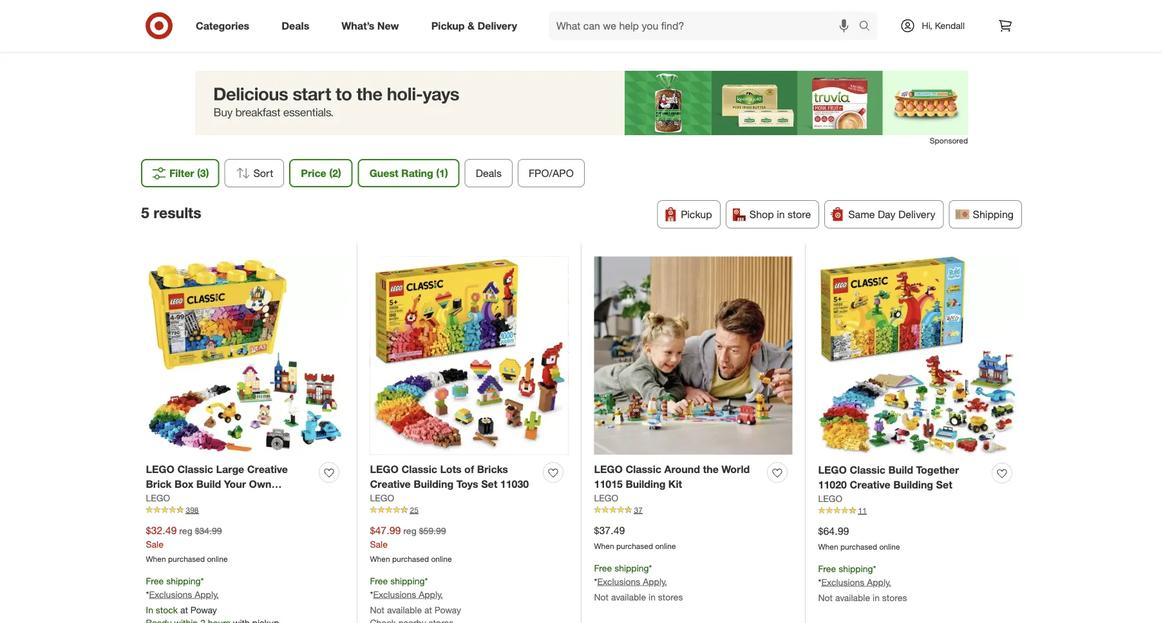 Task type: vqa. For each thing, say whether or not it's contained in the screenshot.
Delivery within the button
yes



Task type: describe. For each thing, give the bounding box(es) containing it.
classic for lego classic large creative brick box build your own creative toys, kids building kit 10698
[[177, 464, 213, 476]]

when inside $64.99 when purchased online
[[819, 542, 839, 552]]

store
[[788, 208, 811, 221]]

shop inside the lego classic target / ways to shop / brand experiences / lego classic (5)
[[516, 39, 541, 52]]

your
[[224, 478, 246, 491]]

results
[[153, 204, 201, 222]]

not for $64.99
[[819, 592, 833, 604]]

exclusions apply. link for lego classic build together 11020 creative building set
[[822, 577, 892, 588]]

creative up 10698
[[146, 493, 187, 506]]

brick
[[146, 478, 172, 491]]

bricks
[[477, 464, 508, 476]]

lego inside lego classic large creative brick box build your own creative toys, kids building kit 10698
[[146, 464, 175, 476]]

classic left (5)
[[676, 39, 710, 52]]

deals button
[[465, 159, 513, 188]]

fpo/apo
[[529, 167, 574, 179]]

search
[[854, 21, 885, 33]]

lots
[[440, 464, 462, 476]]

toys,
[[190, 493, 214, 506]]

target
[[440, 39, 468, 52]]

filter (3) button
[[141, 159, 219, 188]]

when inside $32.49 reg $34.99 sale when purchased online
[[146, 555, 166, 564]]

5 results
[[141, 204, 201, 222]]

$32.49 reg $34.99 sale when purchased online
[[146, 525, 228, 564]]

shipping up in stock at  poway
[[166, 576, 201, 587]]

&
[[468, 19, 475, 32]]

poway for $47.99
[[435, 605, 461, 616]]

price (2)
[[301, 167, 341, 179]]

deals link
[[271, 12, 326, 40]]

shipping button
[[950, 200, 1023, 229]]

free up in
[[146, 576, 164, 587]]

creative up own
[[247, 464, 288, 476]]

not available at poway
[[370, 605, 461, 616]]

purchased inside $32.49 reg $34.99 sale when purchased online
[[168, 555, 205, 564]]

(5)
[[713, 39, 724, 52]]

stores for $64.99
[[883, 592, 908, 604]]

online inside $32.49 reg $34.99 sale when purchased online
[[207, 555, 228, 564]]

11 link
[[819, 506, 1018, 517]]

(3)
[[197, 167, 209, 179]]

own
[[249, 478, 272, 491]]

What can we help you find? suggestions appear below search field
[[549, 12, 863, 40]]

classic up 'experiences'
[[578, 10, 643, 33]]

exclusions apply. link for lego classic around the world 11015 building kit
[[598, 576, 667, 588]]

kendall
[[936, 20, 965, 31]]

(2)
[[329, 167, 341, 179]]

what's
[[342, 19, 375, 32]]

lego link for lego classic lots of bricks creative building toys set 11030
[[370, 492, 394, 505]]

$64.99 when purchased online
[[819, 525, 901, 552]]

lego classic large creative brick box build your own creative toys, kids building kit 10698
[[146, 464, 298, 520]]

of
[[465, 464, 474, 476]]

5
[[141, 204, 149, 222]]

not for $37.49
[[594, 592, 609, 603]]

build inside lego classic build together 11020 creative building set
[[889, 464, 914, 477]]

at for $47.99
[[425, 605, 432, 616]]

same
[[849, 208, 875, 221]]

2 / from the left
[[543, 39, 547, 52]]

world
[[722, 464, 750, 476]]

lego classic around the world 11015 building kit link
[[594, 463, 763, 492]]

the
[[703, 464, 719, 476]]

exclusions apply. link for lego classic large creative brick box build your own creative toys, kids building kit 10698
[[149, 589, 219, 601]]

11
[[859, 506, 867, 516]]

37
[[634, 506, 643, 515]]

ways
[[477, 39, 501, 52]]

in inside shop in store button
[[777, 208, 785, 221]]

lego classic build together 11020 creative building set link
[[819, 463, 988, 493]]

pickup & delivery
[[432, 19, 517, 32]]

$47.99 reg $59.99 sale when purchased online
[[370, 525, 452, 564]]

online inside $37.49 when purchased online
[[656, 542, 676, 551]]

free shipping * * exclusions apply. for $47.99
[[370, 576, 443, 601]]

37 link
[[594, 505, 793, 516]]

kids
[[217, 493, 239, 506]]

lego inside lego classic around the world 11015 building kit
[[594, 464, 623, 476]]

lego classic lots of bricks creative building toys set 11030
[[370, 464, 529, 491]]

shop inside button
[[750, 208, 774, 221]]

day
[[878, 208, 896, 221]]

shop in store button
[[726, 200, 820, 229]]

poway for $32.49
[[191, 605, 217, 616]]

exclusions up "stock"
[[149, 589, 192, 601]]

building for lots
[[414, 478, 454, 491]]

shop in store
[[750, 208, 811, 221]]

guest
[[370, 167, 399, 179]]

sort
[[254, 167, 273, 179]]

at for $32.49
[[180, 605, 188, 616]]

to
[[504, 39, 513, 52]]

experiences
[[580, 39, 637, 52]]

free up not available at poway
[[370, 576, 388, 587]]

kit inside lego classic large creative brick box build your own creative toys, kids building kit 10698
[[285, 493, 298, 506]]

$64.99
[[819, 525, 850, 538]]

available for $37.49
[[612, 592, 646, 603]]

purchased inside $47.99 reg $59.99 sale when purchased online
[[392, 555, 429, 564]]

online inside $47.99 reg $59.99 sale when purchased online
[[431, 555, 452, 564]]

same day delivery button
[[825, 200, 944, 229]]

around
[[665, 464, 701, 476]]

guest rating (1)
[[370, 167, 448, 179]]

lego inside lego classic build together 11020 creative building set
[[819, 464, 847, 477]]

purchased inside $37.49 when purchased online
[[617, 542, 653, 551]]

building for build
[[894, 479, 934, 492]]

apply. up not available at poway
[[419, 589, 443, 601]]

new
[[378, 19, 399, 32]]

set inside lego classic build together 11020 creative building set
[[937, 479, 953, 492]]

when inside $37.49 when purchased online
[[594, 542, 615, 551]]

what's new
[[342, 19, 399, 32]]

lego classic large creative brick box build your own creative toys, kids building kit 10698 link
[[146, 463, 314, 520]]

in for lego classic around the world 11015 building kit
[[649, 592, 656, 603]]

box
[[175, 478, 194, 491]]



Task type: locate. For each thing, give the bounding box(es) containing it.
hi,
[[923, 20, 933, 31]]

shop right to
[[516, 39, 541, 52]]

0 horizontal spatial poway
[[191, 605, 217, 616]]

deals right the (1)
[[476, 167, 502, 179]]

lego link for lego classic build together 11020 creative building set
[[819, 493, 843, 506]]

lego link up $47.99
[[370, 492, 394, 505]]

poway
[[191, 605, 217, 616], [435, 605, 461, 616]]

available for $64.99
[[836, 592, 871, 604]]

online down $59.99
[[431, 555, 452, 564]]

0 horizontal spatial delivery
[[478, 19, 517, 32]]

sale inside $47.99 reg $59.99 sale when purchased online
[[370, 539, 388, 550]]

lego link down brick
[[146, 492, 170, 505]]

exclusions apply. link down $64.99 when purchased online on the bottom right of page
[[822, 577, 892, 588]]

kit inside lego classic around the world 11015 building kit
[[669, 478, 683, 491]]

kit
[[669, 478, 683, 491], [285, 493, 298, 506]]

purchased down $64.99
[[841, 542, 878, 552]]

exclusions apply. link up in stock at  poway
[[149, 589, 219, 601]]

sponsored
[[930, 136, 969, 146]]

1 horizontal spatial pickup
[[681, 208, 713, 221]]

toys
[[457, 478, 479, 491]]

creative up '25'
[[370, 478, 411, 491]]

1 horizontal spatial poway
[[435, 605, 461, 616]]

classic
[[578, 10, 643, 33], [676, 39, 710, 52], [177, 464, 213, 476], [402, 464, 438, 476], [626, 464, 662, 476], [850, 464, 886, 477]]

lego classic around the world 11015 building kit image
[[594, 257, 793, 455], [594, 257, 793, 455]]

1 free shipping * * exclusions apply. from the left
[[146, 576, 219, 601]]

$59.99
[[419, 526, 446, 537]]

lego classic lots of bricks creative building toys set 11030 link
[[370, 463, 538, 492]]

lego classic target / ways to shop / brand experiences / lego classic (5)
[[440, 10, 724, 52]]

lego classic lots of bricks creative building toys set 11030 image
[[370, 257, 569, 455], [370, 257, 569, 455]]

0 horizontal spatial at
[[180, 605, 188, 616]]

2 sale from the left
[[370, 539, 388, 550]]

1 vertical spatial deals
[[476, 167, 502, 179]]

1 horizontal spatial deals
[[476, 167, 502, 179]]

0 horizontal spatial /
[[471, 39, 474, 52]]

/
[[471, 39, 474, 52], [543, 39, 547, 52], [640, 39, 643, 52]]

delivery right day
[[899, 208, 936, 221]]

pickup & delivery link
[[421, 12, 534, 40]]

building inside lego classic lots of bricks creative building toys set 11030
[[414, 478, 454, 491]]

1 vertical spatial pickup
[[681, 208, 713, 221]]

large
[[216, 464, 244, 476]]

building down 'lots'
[[414, 478, 454, 491]]

0 vertical spatial delivery
[[478, 19, 517, 32]]

advertisement region
[[195, 71, 969, 135]]

1 horizontal spatial build
[[889, 464, 914, 477]]

lego link for lego classic around the world 11015 building kit
[[594, 492, 619, 505]]

purchased down $37.49
[[617, 542, 653, 551]]

free shipping * * exclusions apply. not available in stores down $37.49 when purchased online
[[594, 563, 683, 603]]

online down 37 link
[[656, 542, 676, 551]]

classic inside lego classic build together 11020 creative building set
[[850, 464, 886, 477]]

deals for deals link
[[282, 19, 309, 32]]

not
[[594, 592, 609, 603], [819, 592, 833, 604], [370, 605, 385, 616]]

shop left store
[[750, 208, 774, 221]]

$34.99
[[195, 526, 222, 537]]

$47.99
[[370, 525, 401, 537]]

pickup inside "button"
[[681, 208, 713, 221]]

10698
[[146, 508, 175, 520]]

2 free shipping * * exclusions apply. from the left
[[370, 576, 443, 601]]

brand
[[549, 39, 577, 52]]

delivery inside button
[[899, 208, 936, 221]]

*
[[649, 563, 652, 574], [874, 564, 877, 575], [201, 576, 204, 587], [425, 576, 428, 587], [594, 576, 598, 588], [819, 577, 822, 588], [146, 589, 149, 601], [370, 589, 373, 601]]

delivery for same day delivery
[[899, 208, 936, 221]]

1 horizontal spatial shop
[[750, 208, 774, 221]]

pickup for pickup & delivery
[[432, 19, 465, 32]]

sale down $32.49
[[146, 539, 164, 550]]

building up 11 link
[[894, 479, 934, 492]]

1 poway from the left
[[191, 605, 217, 616]]

2 horizontal spatial in
[[873, 592, 880, 604]]

exclusions apply. link for lego classic lots of bricks creative building toys set 11030
[[373, 589, 443, 601]]

rating
[[402, 167, 434, 179]]

2 horizontal spatial not
[[819, 592, 833, 604]]

1 at from the left
[[180, 605, 188, 616]]

hi, kendall
[[923, 20, 965, 31]]

shipping
[[615, 563, 649, 574], [839, 564, 874, 575], [166, 576, 201, 587], [391, 576, 425, 587]]

shipping
[[973, 208, 1014, 221]]

fpo/apo button
[[518, 159, 585, 188]]

delivery for pickup & delivery
[[478, 19, 517, 32]]

in left store
[[777, 208, 785, 221]]

1 horizontal spatial in
[[777, 208, 785, 221]]

exclusions down $37.49 when purchased online
[[598, 576, 641, 588]]

set inside lego classic lots of bricks creative building toys set 11030
[[481, 478, 498, 491]]

reg down '25'
[[404, 526, 417, 537]]

search button
[[854, 12, 885, 43]]

building for around
[[626, 478, 666, 491]]

in stock at  poway
[[146, 605, 217, 616]]

building up 37
[[626, 478, 666, 491]]

lego classic build together 11020 creative building set image
[[819, 257, 1018, 456], [819, 257, 1018, 456]]

$32.49
[[146, 525, 177, 537]]

build up toys,
[[196, 478, 221, 491]]

categories
[[196, 19, 250, 32]]

deals left the what's at the left
[[282, 19, 309, 32]]

online
[[656, 542, 676, 551], [880, 542, 901, 552], [207, 555, 228, 564], [431, 555, 452, 564]]

0 horizontal spatial not
[[370, 605, 385, 616]]

deals
[[282, 19, 309, 32], [476, 167, 502, 179]]

0 vertical spatial pickup
[[432, 19, 465, 32]]

0 horizontal spatial kit
[[285, 493, 298, 506]]

2 horizontal spatial /
[[640, 39, 643, 52]]

creative up 11 at the right bottom of the page
[[850, 479, 891, 492]]

1 vertical spatial kit
[[285, 493, 298, 506]]

filter (3)
[[169, 167, 209, 179]]

lego link down 11020
[[819, 493, 843, 506]]

in for lego classic build together 11020 creative building set
[[873, 592, 880, 604]]

free down $64.99
[[819, 564, 837, 575]]

free
[[594, 563, 612, 574], [819, 564, 837, 575], [146, 576, 164, 587], [370, 576, 388, 587]]

1 horizontal spatial kit
[[669, 478, 683, 491]]

0 vertical spatial shop
[[516, 39, 541, 52]]

shipping down $64.99 when purchased online on the bottom right of page
[[839, 564, 874, 575]]

0 horizontal spatial reg
[[179, 526, 193, 537]]

classic for lego classic around the world 11015 building kit
[[626, 464, 662, 476]]

lego link down the 11015
[[594, 492, 619, 505]]

purchased inside $64.99 when purchased online
[[841, 542, 878, 552]]

sale inside $32.49 reg $34.99 sale when purchased online
[[146, 539, 164, 550]]

lego inside lego classic lots of bricks creative building toys set 11030
[[370, 464, 399, 476]]

11030
[[501, 478, 529, 491]]

shipping up not available at poway
[[391, 576, 425, 587]]

398 link
[[146, 505, 344, 516]]

exclusions down $64.99 when purchased online on the bottom right of page
[[822, 577, 865, 588]]

exclusions up not available at poway
[[373, 589, 416, 601]]

1 horizontal spatial set
[[937, 479, 953, 492]]

exclusions apply. link up not available at poway
[[373, 589, 443, 601]]

building inside lego classic large creative brick box build your own creative toys, kids building kit 10698
[[242, 493, 282, 506]]

build
[[889, 464, 914, 477], [196, 478, 221, 491]]

1 vertical spatial shop
[[750, 208, 774, 221]]

free shipping * * exclusions apply. up not available at poway
[[370, 576, 443, 601]]

building inside lego classic build together 11020 creative building set
[[894, 479, 934, 492]]

free shipping * * exclusions apply. up in stock at  poway
[[146, 576, 219, 601]]

when down $47.99
[[370, 555, 390, 564]]

1 horizontal spatial free shipping * * exclusions apply.
[[370, 576, 443, 601]]

when inside $47.99 reg $59.99 sale when purchased online
[[370, 555, 390, 564]]

kit down around
[[669, 478, 683, 491]]

free shipping * * exclusions apply. not available in stores down $64.99 when purchased online on the bottom right of page
[[819, 564, 908, 604]]

online down $34.99
[[207, 555, 228, 564]]

reg inside $32.49 reg $34.99 sale when purchased online
[[179, 526, 193, 537]]

(1)
[[436, 167, 448, 179]]

deals inside deals button
[[476, 167, 502, 179]]

sale for $47.99
[[370, 539, 388, 550]]

classic for lego classic lots of bricks creative building toys set 11030
[[402, 464, 438, 476]]

creative inside lego classic build together 11020 creative building set
[[850, 479, 891, 492]]

apply. down $37.49 when purchased online
[[643, 576, 667, 588]]

reg inside $47.99 reg $59.99 sale when purchased online
[[404, 526, 417, 537]]

25
[[410, 506, 419, 515]]

0 horizontal spatial sale
[[146, 539, 164, 550]]

free down $37.49
[[594, 563, 612, 574]]

when down $32.49
[[146, 555, 166, 564]]

lego
[[521, 10, 573, 33], [646, 39, 673, 52], [146, 464, 175, 476], [370, 464, 399, 476], [594, 464, 623, 476], [819, 464, 847, 477], [146, 493, 170, 504], [370, 493, 394, 504], [594, 493, 619, 504], [819, 493, 843, 505]]

classic up 'box'
[[177, 464, 213, 476]]

398
[[186, 506, 199, 515]]

0 horizontal spatial available
[[387, 605, 422, 616]]

available
[[612, 592, 646, 603], [836, 592, 871, 604], [387, 605, 422, 616]]

11015
[[594, 478, 623, 491]]

set down 'bricks'
[[481, 478, 498, 491]]

free shipping * * exclusions apply. not available in stores for $64.99
[[819, 564, 908, 604]]

1 horizontal spatial delivery
[[899, 208, 936, 221]]

1 horizontal spatial stores
[[883, 592, 908, 604]]

in down $64.99 when purchased online on the bottom right of page
[[873, 592, 880, 604]]

sale for $32.49
[[146, 539, 164, 550]]

shipping down $37.49 when purchased online
[[615, 563, 649, 574]]

in
[[146, 605, 153, 616]]

building inside lego classic around the world 11015 building kit
[[626, 478, 666, 491]]

classic inside lego classic around the world 11015 building kit
[[626, 464, 662, 476]]

0 horizontal spatial free shipping * * exclusions apply.
[[146, 576, 219, 601]]

building
[[414, 478, 454, 491], [626, 478, 666, 491], [894, 479, 934, 492], [242, 493, 282, 506]]

11020
[[819, 479, 847, 492]]

stock
[[156, 605, 178, 616]]

2 poway from the left
[[435, 605, 461, 616]]

25 link
[[370, 505, 569, 516]]

1 sale from the left
[[146, 539, 164, 550]]

reg
[[179, 526, 193, 537], [404, 526, 417, 537]]

delivery up the ways on the top left of the page
[[478, 19, 517, 32]]

filter
[[169, 167, 194, 179]]

lego classic large creative brick box build your own creative toys, kids building kit 10698 image
[[146, 257, 344, 455], [146, 257, 344, 455]]

0 horizontal spatial free shipping * * exclusions apply. not available in stores
[[594, 563, 683, 603]]

sale down $47.99
[[370, 539, 388, 550]]

building down own
[[242, 493, 282, 506]]

creative inside lego classic lots of bricks creative building toys set 11030
[[370, 478, 411, 491]]

classic inside lego classic lots of bricks creative building toys set 11030
[[402, 464, 438, 476]]

/ right 'experiences'
[[640, 39, 643, 52]]

1 vertical spatial delivery
[[899, 208, 936, 221]]

classic left around
[[626, 464, 662, 476]]

$37.49 when purchased online
[[594, 525, 676, 551]]

1 horizontal spatial not
[[594, 592, 609, 603]]

purchased down $34.99
[[168, 555, 205, 564]]

0 horizontal spatial in
[[649, 592, 656, 603]]

0 horizontal spatial deals
[[282, 19, 309, 32]]

0 horizontal spatial shop
[[516, 39, 541, 52]]

build inside lego classic large creative brick box build your own creative toys, kids building kit 10698
[[196, 478, 221, 491]]

0 horizontal spatial pickup
[[432, 19, 465, 32]]

purchased down $59.99
[[392, 555, 429, 564]]

categories link
[[185, 12, 266, 40]]

/ left the brand
[[543, 39, 547, 52]]

shop
[[516, 39, 541, 52], [750, 208, 774, 221]]

0 horizontal spatial build
[[196, 478, 221, 491]]

classic up 11 at the right bottom of the page
[[850, 464, 886, 477]]

online down 11 link
[[880, 542, 901, 552]]

0 vertical spatial build
[[889, 464, 914, 477]]

in down $37.49 when purchased online
[[649, 592, 656, 603]]

apply. up in stock at  poway
[[195, 589, 219, 601]]

build left together
[[889, 464, 914, 477]]

1 horizontal spatial at
[[425, 605, 432, 616]]

stores for $37.49
[[658, 592, 683, 603]]

1 horizontal spatial reg
[[404, 526, 417, 537]]

1 / from the left
[[471, 39, 474, 52]]

reg down 398
[[179, 526, 193, 537]]

set down together
[[937, 479, 953, 492]]

2 horizontal spatial available
[[836, 592, 871, 604]]

when down $37.49
[[594, 542, 615, 551]]

deals for deals button
[[476, 167, 502, 179]]

apply. down $64.99 when purchased online on the bottom right of page
[[868, 577, 892, 588]]

exclusions apply. link down $37.49 when purchased online
[[598, 576, 667, 588]]

1 horizontal spatial sale
[[370, 539, 388, 550]]

deals inside deals link
[[282, 19, 309, 32]]

free shipping * * exclusions apply.
[[146, 576, 219, 601], [370, 576, 443, 601]]

1 horizontal spatial free shipping * * exclusions apply. not available in stores
[[819, 564, 908, 604]]

exclusions apply. link
[[598, 576, 667, 588], [822, 577, 892, 588], [149, 589, 219, 601], [373, 589, 443, 601]]

brand experiences link
[[549, 39, 637, 52]]

kit right kids
[[285, 493, 298, 506]]

together
[[917, 464, 960, 477]]

lego link for lego classic large creative brick box build your own creative toys, kids building kit 10698
[[146, 492, 170, 505]]

classic for lego classic build together 11020 creative building set
[[850, 464, 886, 477]]

same day delivery
[[849, 208, 936, 221]]

sort button
[[225, 159, 284, 188]]

0 horizontal spatial set
[[481, 478, 498, 491]]

when down $64.99
[[819, 542, 839, 552]]

lego classic build together 11020 creative building set
[[819, 464, 960, 492]]

2 reg from the left
[[404, 526, 417, 537]]

lego classic around the world 11015 building kit
[[594, 464, 750, 491]]

online inside $64.99 when purchased online
[[880, 542, 901, 552]]

/ left the ways on the top left of the page
[[471, 39, 474, 52]]

2 at from the left
[[425, 605, 432, 616]]

classic left 'lots'
[[402, 464, 438, 476]]

0 vertical spatial kit
[[669, 478, 683, 491]]

3 / from the left
[[640, 39, 643, 52]]

reg for $47.99
[[404, 526, 417, 537]]

pickup button
[[658, 200, 721, 229]]

what's new link
[[331, 12, 415, 40]]

1 vertical spatial build
[[196, 478, 221, 491]]

free shipping * * exclusions apply. not available in stores for $37.49
[[594, 563, 683, 603]]

at
[[180, 605, 188, 616], [425, 605, 432, 616]]

$37.49
[[594, 525, 625, 537]]

classic inside lego classic large creative brick box build your own creative toys, kids building kit 10698
[[177, 464, 213, 476]]

reg for $32.49
[[179, 526, 193, 537]]

pickup
[[432, 19, 465, 32], [681, 208, 713, 221]]

0 vertical spatial deals
[[282, 19, 309, 32]]

1 horizontal spatial /
[[543, 39, 547, 52]]

price
[[301, 167, 327, 179]]

pickup for pickup
[[681, 208, 713, 221]]

1 reg from the left
[[179, 526, 193, 537]]

free shipping * * exclusions apply. for $32.49
[[146, 576, 219, 601]]

0 horizontal spatial stores
[[658, 592, 683, 603]]

1 horizontal spatial available
[[612, 592, 646, 603]]



